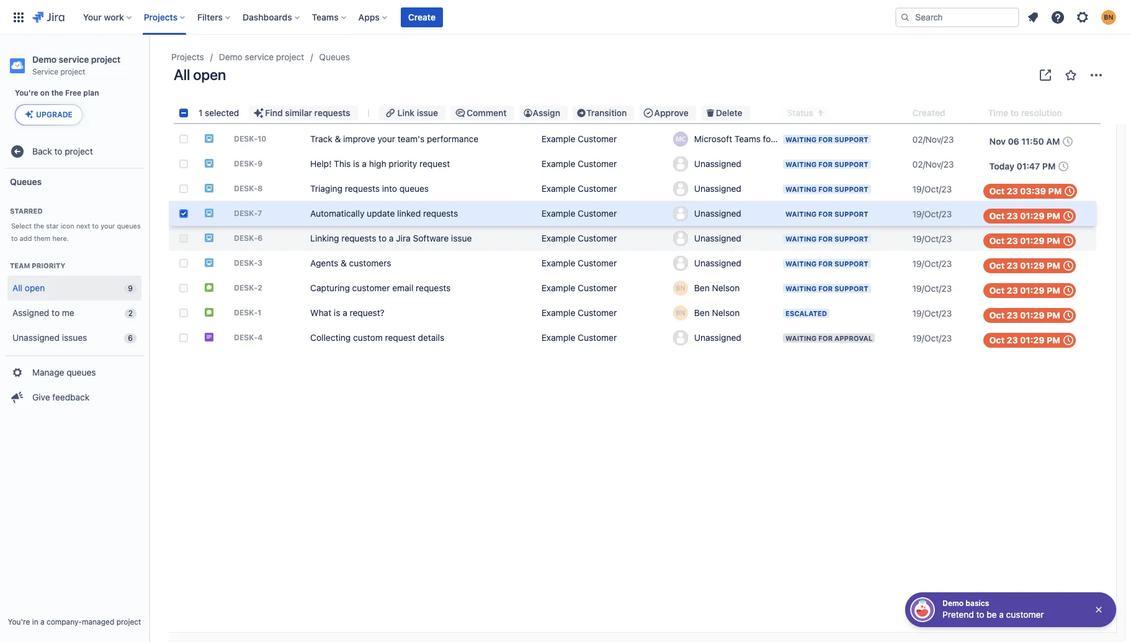 Task type: describe. For each thing, give the bounding box(es) containing it.
ben nelson for requests
[[695, 283, 740, 293]]

pm for what is a request?
[[1048, 310, 1061, 320]]

link issue
[[398, 107, 438, 118]]

apps button
[[355, 7, 392, 27]]

example for triaging requests into queues
[[542, 183, 576, 194]]

managed
[[82, 617, 114, 626]]

on
[[40, 88, 49, 97]]

an it problem or question. image for track & improve your team's performance
[[204, 133, 214, 143]]

capturing
[[311, 283, 350, 293]]

to inside demo basics pretend to be a customer
[[977, 609, 985, 620]]

back
[[32, 146, 52, 156]]

oct for agents & customers
[[990, 260, 1005, 271]]

team priority
[[10, 261, 65, 269]]

1 horizontal spatial all
[[174, 66, 190, 83]]

01:29 for automatically update linked requests
[[1021, 210, 1045, 221]]

comment button
[[451, 106, 514, 120]]

desk - 8
[[234, 184, 263, 193]]

desk for track & improve your team's performance
[[234, 134, 254, 143]]

23 for automatically update linked requests
[[1008, 210, 1019, 221]]

open inside team priority group
[[25, 282, 45, 293]]

microsoft teams for jira cloud button
[[670, 129, 817, 149]]

oct 23 03:39 pm
[[990, 186, 1063, 196]]

give feedback button
[[5, 385, 144, 410]]

agents
[[311, 258, 339, 268]]

find similar requests button
[[249, 106, 358, 120]]

approve
[[655, 107, 689, 118]]

create
[[408, 11, 436, 22]]

desk for capturing customer email requests
[[234, 283, 254, 292]]

example customer for track & improve your team's performance
[[542, 133, 617, 144]]

02/nov/23 for nov 06 11:50 am
[[913, 134, 955, 145]]

cloud
[[794, 134, 817, 144]]

customers
[[349, 258, 391, 268]]

4
[[258, 333, 263, 342]]

oct for linking requests to a jira software issue
[[990, 235, 1005, 246]]

example customer for triaging requests into queues
[[542, 183, 617, 194]]

to inside team priority group
[[52, 307, 60, 318]]

manage queues
[[32, 367, 96, 377]]

unassigned button for agents & customers
[[670, 253, 782, 273]]

linking
[[311, 233, 339, 243]]

manage
[[32, 367, 64, 377]]

help image
[[1051, 10, 1066, 25]]

actions image
[[1090, 68, 1105, 83]]

a inside demo basics pretend to be a customer
[[1000, 609, 1005, 620]]

nov
[[990, 136, 1006, 147]]

desk for help! this is a high priority request
[[234, 159, 254, 168]]

oct for collecting custom request details
[[990, 335, 1005, 345]]

transition
[[587, 107, 627, 118]]

for
[[764, 134, 775, 144]]

team's
[[398, 133, 425, 144]]

desk for triaging requests into queues
[[234, 184, 254, 193]]

demo service project link
[[219, 50, 304, 65]]

software
[[413, 233, 449, 243]]

example customer for what is a request?
[[542, 307, 617, 318]]

1 selected
[[199, 107, 239, 118]]

- for automatically update linked requests
[[254, 209, 258, 218]]

star
[[46, 222, 59, 230]]

1 vertical spatial 1
[[258, 308, 261, 317]]

example for automatically update linked requests
[[542, 208, 576, 219]]

desk - 3
[[234, 258, 263, 268]]

unassigned button for linking requests to a jira software issue
[[670, 228, 782, 248]]

oct for triaging requests into queues
[[990, 186, 1005, 196]]

icon
[[61, 222, 74, 230]]

customer for track & improve your team's performance
[[578, 133, 617, 144]]

0 horizontal spatial 1
[[199, 107, 203, 118]]

help!
[[311, 158, 332, 169]]

unassigned button for automatically update linked requests
[[670, 204, 782, 224]]

customer for linking requests to a jira software issue
[[578, 233, 617, 243]]

unassigned button for collecting custom request details
[[670, 328, 782, 348]]

example for help! this is a high priority request
[[542, 158, 576, 169]]

a left "high"
[[362, 158, 367, 169]]

performance
[[427, 133, 479, 144]]

pm for agents & customers
[[1048, 260, 1061, 271]]

starred
[[10, 207, 43, 215]]

- for triaging requests into queues
[[254, 184, 258, 193]]

triaging
[[311, 183, 343, 194]]

assign button
[[519, 106, 568, 120]]

dashboards button
[[239, 7, 305, 27]]

desk - 10
[[234, 134, 266, 143]]

linking requests to a jira software issue
[[311, 233, 472, 243]]

01:29 for linking requests to a jira software issue
[[1021, 235, 1045, 246]]

basics
[[966, 599, 990, 608]]

06
[[1009, 136, 1020, 147]]

2 horizontal spatial queues
[[400, 183, 429, 194]]

oct 23 01:29 pm for automatically update linked requests
[[990, 210, 1061, 221]]

triaging requests into queues
[[311, 183, 429, 194]]

delete button
[[702, 106, 750, 120]]

be
[[987, 609, 998, 620]]

settings image
[[1076, 10, 1091, 25]]

example for agents & customers
[[542, 258, 576, 268]]

collecting custom request details
[[311, 332, 445, 343]]

0 vertical spatial all open
[[174, 66, 226, 83]]

example for collecting custom request details
[[542, 332, 576, 343]]

ben nelson button for capturing customer email requests
[[670, 278, 782, 298]]

dashboards
[[243, 11, 292, 22]]

what is a request?
[[311, 307, 385, 318]]

desk - 9
[[234, 159, 263, 168]]

requests inside find similar requests button
[[315, 107, 351, 118]]

a request that follows itsm workflows. image
[[204, 282, 214, 292]]

requests up software
[[423, 208, 458, 219]]

microsoft teams for jira cloud
[[695, 134, 817, 144]]

request?
[[350, 307, 385, 318]]

filters
[[198, 11, 223, 22]]

custom
[[353, 332, 383, 343]]

details
[[418, 332, 445, 343]]

example customer for automatically update linked requests
[[542, 208, 617, 219]]

this
[[334, 158, 351, 169]]

today
[[990, 161, 1015, 171]]

- for help! this is a high priority request
[[254, 159, 258, 168]]

oct 23 01:29 pm for capturing customer email requests
[[990, 285, 1061, 296]]

me
[[62, 307, 74, 318]]

assigned to me
[[12, 307, 74, 318]]

linked
[[397, 208, 421, 219]]

filters button
[[194, 7, 235, 27]]

improve
[[343, 133, 375, 144]]

team
[[10, 261, 30, 269]]

a left request?
[[343, 307, 348, 318]]

desk - 6
[[234, 233, 263, 243]]

capturing customer email requests
[[311, 283, 451, 293]]

example customer for agents & customers
[[542, 258, 617, 268]]

projects for "projects" dropdown button
[[144, 11, 178, 22]]

projects for projects "link"
[[171, 52, 204, 62]]

23 for linking requests to a jira software issue
[[1008, 235, 1019, 246]]

23 for triaging requests into queues
[[1008, 186, 1019, 196]]

desk - 2
[[234, 283, 262, 292]]

demo for demo basics pretend to be a customer
[[943, 599, 964, 608]]

selected
[[205, 107, 239, 118]]

demo service project
[[219, 52, 304, 62]]

requests left into
[[345, 183, 380, 194]]

project for demo service project
[[276, 52, 304, 62]]

a requests that may require approval. image
[[204, 332, 214, 342]]

nelson for request?
[[713, 307, 740, 318]]

23 for capturing customer email requests
[[1008, 285, 1019, 296]]

project for demo service project service project
[[91, 54, 121, 65]]

starred group
[[5, 194, 144, 248]]

similar
[[285, 107, 312, 118]]

an it problem or question. image for linking requests to a jira software issue
[[204, 233, 214, 242]]

unassigned for agents & customers
[[695, 258, 742, 268]]

example for linking requests to a jira software issue
[[542, 233, 576, 243]]

nelson for requests
[[713, 283, 740, 293]]

in
[[32, 617, 38, 626]]

manage queues button
[[5, 360, 144, 385]]

unassigned inside team priority group
[[12, 332, 60, 342]]

add
[[20, 234, 32, 242]]

comment
[[467, 107, 507, 118]]

priority
[[32, 261, 65, 269]]

close image
[[1095, 605, 1105, 615]]

6 inside team priority group
[[128, 333, 133, 343]]

into
[[382, 183, 397, 194]]

projects link
[[171, 50, 204, 65]]

your
[[83, 11, 102, 22]]

am
[[1047, 136, 1061, 147]]

1 horizontal spatial 2
[[258, 283, 262, 292]]

desk - 4
[[234, 333, 263, 342]]

appswitcher icon image
[[11, 10, 26, 25]]

19/oct/23 for what is a request?
[[913, 308, 953, 319]]

03:39
[[1021, 186, 1047, 196]]

find similar requests image
[[253, 107, 265, 119]]

example for what is a request?
[[542, 307, 576, 318]]

upgrade button
[[16, 105, 82, 125]]

all open inside team priority group
[[12, 282, 45, 293]]

customer for help! this is a high priority request
[[578, 158, 617, 169]]

oct for automatically update linked requests
[[990, 210, 1005, 221]]

- for what is a request?
[[254, 308, 258, 317]]

7
[[258, 209, 262, 218]]

find
[[265, 107, 283, 118]]

project up free
[[61, 67, 85, 76]]

group containing manage queues
[[5, 355, 144, 414]]

to down automatically update linked requests
[[379, 233, 387, 243]]

ben for requests
[[695, 283, 710, 293]]

desk for agents & customers
[[234, 258, 254, 268]]

give feedback
[[32, 392, 90, 402]]

customer for what is a request?
[[578, 307, 617, 318]]

your inside select the star icon next to your queues to add them here.
[[101, 222, 115, 230]]

back to project
[[32, 146, 93, 156]]



Task type: locate. For each thing, give the bounding box(es) containing it.
1 vertical spatial &
[[341, 258, 347, 268]]

0 vertical spatial ben
[[695, 283, 710, 293]]

3 19/oct/23 from the top
[[913, 233, 953, 244]]

8 - from the top
[[254, 308, 258, 317]]

6 customer from the top
[[578, 258, 617, 268]]

2 inside team priority group
[[128, 309, 133, 318]]

- for linking requests to a jira software issue
[[254, 233, 258, 243]]

11:50
[[1022, 136, 1045, 147]]

1 example from the top
[[542, 133, 576, 144]]

1 an it problem or question. image from the top
[[204, 133, 214, 143]]

5 desk from the top
[[234, 233, 254, 243]]

an it problem or question. image up a request that follows itsm workflows. icon
[[204, 257, 214, 267]]

to right next
[[92, 222, 99, 230]]

0 vertical spatial 1
[[199, 107, 203, 118]]

sidebar navigation image
[[135, 50, 163, 75]]

projects
[[144, 11, 178, 22], [171, 52, 204, 62]]

0 horizontal spatial issue
[[417, 107, 438, 118]]

2 19/oct/23 from the top
[[913, 209, 953, 219]]

email
[[393, 283, 414, 293]]

3 desk from the top
[[234, 184, 254, 193]]

01:47
[[1017, 161, 1041, 171]]

oct
[[990, 186, 1005, 196], [990, 210, 1005, 221], [990, 235, 1005, 246], [990, 260, 1005, 271], [990, 285, 1005, 296], [990, 310, 1005, 320], [990, 335, 1005, 345]]

- for track & improve your team's performance
[[254, 134, 258, 143]]

pretend
[[943, 609, 975, 620]]

1 horizontal spatial all open
[[174, 66, 226, 83]]

0 vertical spatial 6
[[258, 233, 263, 243]]

2 oct from the top
[[990, 210, 1005, 221]]

3 - from the top
[[254, 184, 258, 193]]

6 unassigned button from the top
[[670, 328, 782, 348]]

- down desk - 1
[[254, 333, 258, 342]]

ben nelson button
[[670, 278, 782, 298], [670, 303, 782, 323]]

0 horizontal spatial is
[[334, 307, 341, 318]]

customer down customers
[[352, 283, 390, 293]]

you're for you're in a company-managed project
[[8, 617, 30, 626]]

pm for triaging requests into queues
[[1049, 186, 1063, 196]]

upgrade
[[36, 110, 73, 119]]

desk up the desk - 8
[[234, 159, 254, 168]]

request down performance
[[420, 158, 450, 169]]

link
[[398, 107, 415, 118]]

2 customer from the top
[[578, 158, 617, 169]]

2 oct 23 01:29 pm from the top
[[990, 235, 1061, 246]]

an it problem or question. image left "desk - 9"
[[204, 158, 214, 168]]

automatically update linked requests
[[311, 208, 458, 219]]

7 example from the top
[[542, 283, 576, 293]]

open
[[193, 66, 226, 83], [25, 282, 45, 293]]

demo basics pretend to be a customer
[[943, 599, 1045, 620]]

1 horizontal spatial your
[[378, 133, 396, 144]]

demo inside demo basics pretend to be a customer
[[943, 599, 964, 608]]

group
[[5, 355, 144, 414]]

all down "team"
[[12, 282, 22, 293]]

automatically
[[311, 208, 365, 219]]

service for demo service project service project
[[59, 54, 89, 65]]

update
[[367, 208, 395, 219]]

19/oct/23 for agents & customers
[[913, 258, 953, 269]]

1 customer from the top
[[578, 133, 617, 144]]

0 vertical spatial all
[[174, 66, 190, 83]]

1 vertical spatial an it problem or question. image
[[204, 183, 214, 193]]

unassigned for triaging requests into queues
[[695, 183, 742, 194]]

projects right work at top
[[144, 11, 178, 22]]

0 vertical spatial teams
[[312, 11, 339, 22]]

oct 23 01:29 pm
[[990, 210, 1061, 221], [990, 235, 1061, 246], [990, 260, 1061, 271], [990, 285, 1061, 296], [990, 310, 1061, 320], [990, 335, 1061, 345]]

demo
[[219, 52, 243, 62], [32, 54, 57, 65], [943, 599, 964, 608]]

4 01:29 from the top
[[1021, 285, 1045, 296]]

example customer for linking requests to a jira software issue
[[542, 233, 617, 243]]

1 vertical spatial projects
[[171, 52, 204, 62]]

2 desk from the top
[[234, 159, 254, 168]]

projects inside dropdown button
[[144, 11, 178, 22]]

pm for capturing customer email requests
[[1048, 285, 1061, 296]]

0 horizontal spatial service
[[59, 54, 89, 65]]

customer right be
[[1007, 609, 1045, 620]]

issue inside link issue "button"
[[417, 107, 438, 118]]

2 23 from the top
[[1008, 210, 1019, 221]]

queues down the teams dropdown button in the top left of the page
[[319, 52, 350, 62]]

1 vertical spatial 9
[[128, 284, 133, 293]]

1 horizontal spatial teams
[[735, 134, 761, 144]]

example for track & improve your team's performance
[[542, 133, 576, 144]]

5 unassigned button from the top
[[670, 253, 782, 273]]

1 unassigned button from the top
[[670, 154, 782, 174]]

23 for agents & customers
[[1008, 260, 1019, 271]]

19/oct/23 for triaging requests into queues
[[913, 184, 953, 194]]

a down automatically update linked requests
[[389, 233, 394, 243]]

1
[[199, 107, 203, 118], [258, 308, 261, 317]]

0 horizontal spatial queues
[[67, 367, 96, 377]]

1 horizontal spatial 9
[[258, 159, 263, 168]]

6 oct from the top
[[990, 310, 1005, 320]]

nov 06 11:50 am
[[990, 136, 1061, 147]]

0 vertical spatial request
[[420, 158, 450, 169]]

feedback
[[52, 392, 90, 402]]

0 vertical spatial open
[[193, 66, 226, 83]]

10
[[258, 134, 266, 143]]

is right the what
[[334, 307, 341, 318]]

customer for agents & customers
[[578, 258, 617, 268]]

customer for automatically update linked requests
[[578, 208, 617, 219]]

2 example from the top
[[542, 158, 576, 169]]

0 horizontal spatial open
[[25, 282, 45, 293]]

0 vertical spatial jira
[[777, 134, 792, 144]]

3 unassigned button from the top
[[670, 204, 782, 224]]

select
[[11, 222, 32, 230]]

9 customer from the top
[[578, 332, 617, 343]]

them
[[34, 234, 50, 242]]

unassigned for collecting custom request details
[[695, 332, 742, 343]]

1 vertical spatial 2
[[128, 309, 133, 318]]

7 example customer from the top
[[542, 283, 617, 293]]

service down dashboards
[[245, 52, 274, 62]]

project for back to project
[[65, 146, 93, 156]]

1 vertical spatial ben nelson button
[[670, 303, 782, 323]]

teams inside dropdown button
[[312, 11, 339, 22]]

5 01:29 from the top
[[1021, 310, 1045, 320]]

2 ben nelson button from the top
[[670, 303, 782, 323]]

oct 23 01:29 pm for linking requests to a jira software issue
[[990, 235, 1061, 246]]

02/nov/23 for today 01:47 pm
[[913, 159, 955, 170]]

0 vertical spatial queues
[[400, 183, 429, 194]]

0 vertical spatial 02/nov/23
[[913, 134, 955, 145]]

plan
[[83, 88, 99, 97]]

next
[[76, 222, 90, 230]]

desk left 4
[[234, 333, 254, 342]]

company-
[[47, 617, 82, 626]]

19/oct/23 for linking requests to a jira software issue
[[913, 233, 953, 244]]

4 example from the top
[[542, 208, 576, 219]]

unassigned
[[695, 158, 742, 169], [695, 183, 742, 194], [695, 208, 742, 219], [695, 233, 742, 244], [695, 258, 742, 268], [12, 332, 60, 342], [695, 332, 742, 343]]

0 vertical spatial nelson
[[713, 283, 740, 293]]

0 vertical spatial queues
[[319, 52, 350, 62]]

0 vertical spatial the
[[51, 88, 63, 97]]

1 horizontal spatial demo
[[219, 52, 243, 62]]

8
[[258, 184, 263, 193]]

search image
[[901, 12, 911, 22]]

customer for collecting custom request details
[[578, 332, 617, 343]]

1 vertical spatial 02/nov/23
[[913, 159, 955, 170]]

your profile and settings image
[[1102, 10, 1117, 25]]

project right managed
[[116, 617, 141, 626]]

9 example customer from the top
[[542, 332, 617, 343]]

6 01:29 from the top
[[1021, 335, 1045, 345]]

0 vertical spatial &
[[335, 133, 341, 144]]

you're in a company-managed project
[[8, 617, 141, 626]]

open down 'team priority'
[[25, 282, 45, 293]]

6 example from the top
[[542, 258, 576, 268]]

pm for linking requests to a jira software issue
[[1048, 235, 1061, 246]]

an it problem or question. image
[[204, 158, 214, 168], [204, 208, 214, 218], [204, 233, 214, 242], [204, 257, 214, 267]]

- up 4
[[254, 308, 258, 317]]

demo down filters popup button
[[219, 52, 243, 62]]

7 desk from the top
[[234, 283, 254, 292]]

oct 23 01:29 pm for collecting custom request details
[[990, 335, 1061, 345]]

0 vertical spatial is
[[353, 158, 360, 169]]

1 ben from the top
[[695, 283, 710, 293]]

1 desk from the top
[[234, 134, 254, 143]]

2 nelson from the top
[[713, 307, 740, 318]]

jira right for
[[777, 134, 792, 144]]

demo inside demo service project service project
[[32, 54, 57, 65]]

ben nelson button for what is a request?
[[670, 303, 782, 323]]

request
[[420, 158, 450, 169], [385, 332, 416, 343]]

customer for triaging requests into queues
[[578, 183, 617, 194]]

queues up give feedback button at the left of page
[[67, 367, 96, 377]]

queues inside button
[[67, 367, 96, 377]]

all down projects "link"
[[174, 66, 190, 83]]

queues right into
[[400, 183, 429, 194]]

an it problem or question. image left "desk - 7"
[[204, 208, 214, 218]]

service inside demo service project service project
[[59, 54, 89, 65]]

pm for automatically update linked requests
[[1048, 210, 1061, 221]]

unassigned for help! this is a high priority request
[[695, 158, 742, 169]]

service
[[245, 52, 274, 62], [59, 54, 89, 65]]

01:29 for agents & customers
[[1021, 260, 1045, 271]]

the
[[51, 88, 63, 97], [34, 222, 44, 230]]

Search field
[[896, 7, 1020, 27]]

0 vertical spatial projects
[[144, 11, 178, 22]]

6 23 from the top
[[1008, 310, 1019, 320]]

23
[[1008, 186, 1019, 196], [1008, 210, 1019, 221], [1008, 235, 1019, 246], [1008, 260, 1019, 271], [1008, 285, 1019, 296], [1008, 310, 1019, 320], [1008, 335, 1019, 345]]

desk left 7
[[234, 209, 254, 218]]

an it problem or question. image left the desk - 8
[[204, 183, 214, 193]]

0 vertical spatial ben nelson
[[695, 283, 740, 293]]

help! this is a high priority request
[[311, 158, 450, 169]]

0 horizontal spatial queues
[[10, 176, 42, 187]]

requests up track
[[315, 107, 351, 118]]

0 horizontal spatial 2
[[128, 309, 133, 318]]

example for capturing customer email requests
[[542, 283, 576, 293]]

2 horizontal spatial demo
[[943, 599, 964, 608]]

here.
[[52, 234, 69, 242]]

1 19/oct/23 from the top
[[913, 184, 953, 194]]

1 horizontal spatial 1
[[258, 308, 261, 317]]

oct 23 01:29 pm for agents & customers
[[990, 260, 1061, 271]]

issue
[[417, 107, 438, 118], [451, 233, 472, 243]]

3 example from the top
[[542, 183, 576, 194]]

ben nelson for request?
[[695, 307, 740, 318]]

4 19/oct/23 from the top
[[913, 258, 953, 269]]

queues inside select the star icon next to your queues to add them here.
[[117, 222, 141, 230]]

requests right email
[[416, 283, 451, 293]]

2 an it problem or question. image from the top
[[204, 208, 214, 218]]

is
[[353, 158, 360, 169], [334, 307, 341, 318]]

1 vertical spatial issue
[[451, 233, 472, 243]]

6 up '3'
[[258, 233, 263, 243]]

& for agents
[[341, 258, 347, 268]]

create button
[[401, 7, 443, 27]]

star image
[[1064, 68, 1079, 83]]

1 oct from the top
[[990, 186, 1005, 196]]

1 vertical spatial the
[[34, 222, 44, 230]]

3 customer from the top
[[578, 183, 617, 194]]

customer inside demo basics pretend to be a customer
[[1007, 609, 1045, 620]]

23 for collecting custom request details
[[1008, 335, 1019, 345]]

example customer for capturing customer email requests
[[542, 283, 617, 293]]

0 horizontal spatial teams
[[312, 11, 339, 22]]

an it problem or question. image for help! this is a high priority request
[[204, 158, 214, 168]]

1 vertical spatial request
[[385, 332, 416, 343]]

banner
[[0, 0, 1132, 35]]

8 desk from the top
[[234, 308, 254, 317]]

4 oct 23 01:29 pm from the top
[[990, 285, 1061, 296]]

5 - from the top
[[254, 233, 258, 243]]

free
[[65, 88, 81, 97]]

your right next
[[101, 222, 115, 230]]

0 horizontal spatial 6
[[128, 333, 133, 343]]

0 vertical spatial 9
[[258, 159, 263, 168]]

2 01:29 from the top
[[1021, 235, 1045, 246]]

track
[[311, 133, 333, 144]]

desk for collecting custom request details
[[234, 333, 254, 342]]

today 01:47 pm
[[990, 161, 1056, 171]]

- for capturing customer email requests
[[254, 283, 258, 292]]

1 left selected
[[199, 107, 203, 118]]

queues up starred on the top
[[10, 176, 42, 187]]

a request that follows itsm workflows. image
[[204, 307, 214, 317]]

desk for linking requests to a jira software issue
[[234, 233, 254, 243]]

the inside select the star icon next to your queues to add them here.
[[34, 222, 44, 230]]

1 vertical spatial open
[[25, 282, 45, 293]]

banner containing your work
[[0, 0, 1132, 35]]

a right be
[[1000, 609, 1005, 620]]

- for agents & customers
[[254, 258, 258, 268]]

9 desk from the top
[[234, 333, 254, 342]]

service for demo service project
[[245, 52, 274, 62]]

0 horizontal spatial 9
[[128, 284, 133, 293]]

demo for demo service project
[[219, 52, 243, 62]]

19/oct/23 for capturing customer email requests
[[913, 283, 953, 294]]

6 oct 23 01:29 pm from the top
[[990, 335, 1061, 345]]

0 horizontal spatial your
[[101, 222, 115, 230]]

9 example from the top
[[542, 332, 576, 343]]

01:29 for collecting custom request details
[[1021, 335, 1045, 345]]

service up free
[[59, 54, 89, 65]]

0 vertical spatial an it problem or question. image
[[204, 133, 214, 143]]

3 01:29 from the top
[[1021, 260, 1045, 271]]

oct for capturing customer email requests
[[990, 285, 1005, 296]]

1 ben nelson from the top
[[695, 283, 740, 293]]

1 example customer from the top
[[542, 133, 617, 144]]

5 example customer from the top
[[542, 233, 617, 243]]

4 desk from the top
[[234, 209, 254, 218]]

delete
[[716, 107, 743, 118]]

jira image
[[32, 10, 64, 25], [32, 10, 64, 25]]

all
[[174, 66, 190, 83], [12, 282, 22, 293]]

project up the plan
[[91, 54, 121, 65]]

8 customer from the top
[[578, 307, 617, 318]]

0 horizontal spatial demo
[[32, 54, 57, 65]]

- down 7
[[254, 233, 258, 243]]

is right 'this'
[[353, 158, 360, 169]]

5 oct from the top
[[990, 285, 1005, 296]]

pm for collecting custom request details
[[1048, 335, 1061, 345]]

high
[[369, 158, 387, 169]]

1 horizontal spatial is
[[353, 158, 360, 169]]

ben for request?
[[695, 307, 710, 318]]

teams inside button
[[735, 134, 761, 144]]

you're for you're on the free plan
[[15, 88, 38, 97]]

desk down "desk - 2"
[[234, 308, 254, 317]]

6 desk from the top
[[234, 258, 254, 268]]

desk left '8'
[[234, 184, 254, 193]]

1 vertical spatial teams
[[735, 134, 761, 144]]

to left be
[[977, 609, 985, 620]]

1 23 from the top
[[1008, 186, 1019, 196]]

all open down "team"
[[12, 282, 45, 293]]

1 horizontal spatial request
[[420, 158, 450, 169]]

example customer
[[542, 133, 617, 144], [542, 158, 617, 169], [542, 183, 617, 194], [542, 208, 617, 219], [542, 233, 617, 243], [542, 258, 617, 268], [542, 283, 617, 293], [542, 307, 617, 318], [542, 332, 617, 343]]

- for collecting custom request details
[[254, 333, 258, 342]]

7 19/oct/23 from the top
[[913, 333, 953, 343]]

3 23 from the top
[[1008, 235, 1019, 246]]

0 vertical spatial your
[[378, 133, 396, 144]]

0 vertical spatial issue
[[417, 107, 438, 118]]

the up them
[[34, 222, 44, 230]]

5 23 from the top
[[1008, 285, 1019, 296]]

to left me
[[52, 307, 60, 318]]

0 horizontal spatial the
[[34, 222, 44, 230]]

customer for capturing customer email requests
[[578, 283, 617, 293]]

7 - from the top
[[254, 283, 258, 292]]

1 vertical spatial all open
[[12, 282, 45, 293]]

the right on
[[51, 88, 63, 97]]

your work
[[83, 11, 124, 22]]

3 oct 23 01:29 pm from the top
[[990, 260, 1061, 271]]

requests up agents & customers
[[342, 233, 377, 243]]

unassigned button for help! this is a high priority request
[[670, 154, 782, 174]]

7 customer from the top
[[578, 283, 617, 293]]

7 oct from the top
[[990, 335, 1005, 345]]

agents & customers
[[311, 258, 391, 268]]

3 an it problem or question. image from the top
[[204, 233, 214, 242]]

9 - from the top
[[254, 333, 258, 342]]

a
[[362, 158, 367, 169], [389, 233, 394, 243], [343, 307, 348, 318], [1000, 609, 1005, 620], [40, 617, 44, 626]]

an it problem or question. image for automatically update linked requests
[[204, 208, 214, 218]]

8 example customer from the top
[[542, 307, 617, 318]]

6 19/oct/23 from the top
[[913, 308, 953, 319]]

jira down linked
[[396, 233, 411, 243]]

an it problem or question. image down 1 selected on the left of the page
[[204, 133, 214, 143]]

an it problem or question. image left desk - 6
[[204, 233, 214, 242]]

example
[[542, 133, 576, 144], [542, 158, 576, 169], [542, 183, 576, 194], [542, 208, 576, 219], [542, 233, 576, 243], [542, 258, 576, 268], [542, 283, 576, 293], [542, 307, 576, 318], [542, 332, 576, 343]]

1 vertical spatial queues
[[10, 176, 42, 187]]

all open
[[174, 66, 226, 83], [12, 282, 45, 293]]

- down desk - 6
[[254, 258, 258, 268]]

0 vertical spatial 2
[[258, 283, 262, 292]]

2 ben nelson from the top
[[695, 307, 740, 318]]

you're left on
[[15, 88, 38, 97]]

request left details
[[385, 332, 416, 343]]

4 unassigned button from the top
[[670, 228, 782, 248]]

demo up pretend
[[943, 599, 964, 608]]

6 right issues
[[128, 333, 133, 343]]

pm
[[1043, 161, 1056, 171], [1049, 186, 1063, 196], [1048, 210, 1061, 221], [1048, 235, 1061, 246], [1048, 260, 1061, 271], [1048, 285, 1061, 296], [1048, 310, 1061, 320], [1048, 335, 1061, 345]]

0 horizontal spatial all
[[12, 282, 22, 293]]

an it problem or question. image for triaging requests into queues
[[204, 183, 214, 193]]

19/oct/23 for collecting custom request details
[[913, 333, 953, 343]]

5 19/oct/23 from the top
[[913, 283, 953, 294]]

1 up 4
[[258, 308, 261, 317]]

0 horizontal spatial customer
[[352, 283, 390, 293]]

what
[[311, 307, 332, 318]]

demo for demo service project service project
[[32, 54, 57, 65]]

0 horizontal spatial all open
[[12, 282, 45, 293]]

teams left for
[[735, 134, 761, 144]]

2 an it problem or question. image from the top
[[204, 183, 214, 193]]

desk up desk - 1
[[234, 283, 254, 292]]

0 horizontal spatial request
[[385, 332, 416, 343]]

all open down projects "link"
[[174, 66, 226, 83]]

1 ben nelson button from the top
[[670, 278, 782, 298]]

- up '8'
[[254, 159, 258, 168]]

you're left in
[[8, 617, 30, 626]]

team priority group
[[5, 248, 144, 355]]

0 vertical spatial you're
[[15, 88, 38, 97]]

an it problem or question. image
[[204, 133, 214, 143], [204, 183, 214, 193]]

approve button
[[640, 106, 697, 120]]

jira inside button
[[777, 134, 792, 144]]

3 example customer from the top
[[542, 183, 617, 194]]

1 horizontal spatial service
[[245, 52, 274, 62]]

1 vertical spatial ben
[[695, 307, 710, 318]]

to right back
[[54, 146, 62, 156]]

issue right software
[[451, 233, 472, 243]]

apps
[[359, 11, 380, 22]]

& right track
[[335, 133, 341, 144]]

demo service project service project
[[32, 54, 121, 76]]

a right in
[[40, 617, 44, 626]]

project down dashboards popup button
[[276, 52, 304, 62]]

2 ben from the top
[[695, 307, 710, 318]]

1 horizontal spatial the
[[51, 88, 63, 97]]

open down projects "link"
[[193, 66, 226, 83]]

4 oct from the top
[[990, 260, 1005, 271]]

teams up queues link
[[312, 11, 339, 22]]

8 example from the top
[[542, 307, 576, 318]]

all inside team priority group
[[12, 282, 22, 293]]

01:29 for what is a request?
[[1021, 310, 1045, 320]]

1 vertical spatial 6
[[128, 333, 133, 343]]

4 customer from the top
[[578, 208, 617, 219]]

2 vertical spatial queues
[[67, 367, 96, 377]]

2
[[258, 283, 262, 292], [128, 309, 133, 318]]

unassigned issues
[[12, 332, 87, 342]]

an it problem or question. image for agents & customers
[[204, 257, 214, 267]]

desk down "desk - 7"
[[234, 233, 254, 243]]

queues right next
[[117, 222, 141, 230]]

0 vertical spatial customer
[[352, 283, 390, 293]]

1 vertical spatial all
[[12, 282, 22, 293]]

4 - from the top
[[254, 209, 258, 218]]

5 customer from the top
[[578, 233, 617, 243]]

primary element
[[7, 0, 896, 34]]

unassigned for linking requests to a jira software issue
[[695, 233, 742, 244]]

3 oct from the top
[[990, 235, 1005, 246]]

projects right sidebar navigation image
[[171, 52, 204, 62]]

- up 7
[[254, 184, 258, 193]]

5 example from the top
[[542, 233, 576, 243]]

1 horizontal spatial queues
[[319, 52, 350, 62]]

1 nelson from the top
[[713, 283, 740, 293]]

to left add
[[11, 234, 18, 242]]

0 vertical spatial ben nelson button
[[670, 278, 782, 298]]

1 02/nov/23 from the top
[[913, 134, 955, 145]]

1 vertical spatial customer
[[1007, 609, 1045, 620]]

issue right link
[[417, 107, 438, 118]]

1 vertical spatial your
[[101, 222, 115, 230]]

to
[[54, 146, 62, 156], [92, 222, 99, 230], [379, 233, 387, 243], [11, 234, 18, 242], [52, 307, 60, 318], [977, 609, 985, 620]]

1 horizontal spatial queues
[[117, 222, 141, 230]]

1 horizontal spatial 6
[[258, 233, 263, 243]]

& right agents
[[341, 258, 347, 268]]

1 vertical spatial you're
[[8, 617, 30, 626]]

desk left '3'
[[234, 258, 254, 268]]

link issue button
[[379, 106, 446, 120]]

1 horizontal spatial open
[[193, 66, 226, 83]]

priority
[[389, 158, 417, 169]]

1 an it problem or question. image from the top
[[204, 158, 214, 168]]

5 oct 23 01:29 pm from the top
[[990, 310, 1061, 320]]

desk left 10
[[234, 134, 254, 143]]

demo up 'service'
[[32, 54, 57, 65]]

2 - from the top
[[254, 159, 258, 168]]

2 unassigned button from the top
[[670, 179, 782, 199]]

4 23 from the top
[[1008, 260, 1019, 271]]

back to project link
[[5, 139, 144, 164]]

project right back
[[65, 146, 93, 156]]

9 inside team priority group
[[128, 284, 133, 293]]

1 vertical spatial is
[[334, 307, 341, 318]]

01:29 for capturing customer email requests
[[1021, 285, 1045, 296]]

oct 23 01:29 pm for what is a request?
[[990, 310, 1061, 320]]

- down the find similar requests icon
[[254, 134, 258, 143]]

1 - from the top
[[254, 134, 258, 143]]

- down '3'
[[254, 283, 258, 292]]

2 example customer from the top
[[542, 158, 617, 169]]

0 horizontal spatial jira
[[396, 233, 411, 243]]

1 vertical spatial queues
[[117, 222, 141, 230]]

1 horizontal spatial customer
[[1007, 609, 1045, 620]]

1 vertical spatial ben nelson
[[695, 307, 740, 318]]

6 example customer from the top
[[542, 258, 617, 268]]

notifications image
[[1026, 10, 1041, 25]]

1 oct 23 01:29 pm from the top
[[990, 210, 1061, 221]]

6 - from the top
[[254, 258, 258, 268]]

2 02/nov/23 from the top
[[913, 159, 955, 170]]

your left team's
[[378, 133, 396, 144]]

unassigned for automatically update linked requests
[[695, 208, 742, 219]]

ben
[[695, 283, 710, 293], [695, 307, 710, 318]]

1 01:29 from the top
[[1021, 210, 1045, 221]]

23 for what is a request?
[[1008, 310, 1019, 320]]

1 horizontal spatial jira
[[777, 134, 792, 144]]

7 23 from the top
[[1008, 335, 1019, 345]]

1 vertical spatial nelson
[[713, 307, 740, 318]]

work
[[104, 11, 124, 22]]

4 an it problem or question. image from the top
[[204, 257, 214, 267]]

1 horizontal spatial issue
[[451, 233, 472, 243]]

1 vertical spatial jira
[[396, 233, 411, 243]]

desk for automatically update linked requests
[[234, 209, 254, 218]]

transition button
[[573, 106, 635, 120]]

unassigned button for triaging requests into queues
[[670, 179, 782, 199]]

- down '8'
[[254, 209, 258, 218]]

4 example customer from the top
[[542, 208, 617, 219]]



Task type: vqa. For each thing, say whether or not it's contained in the screenshot.
sixth 01:29 from the top
yes



